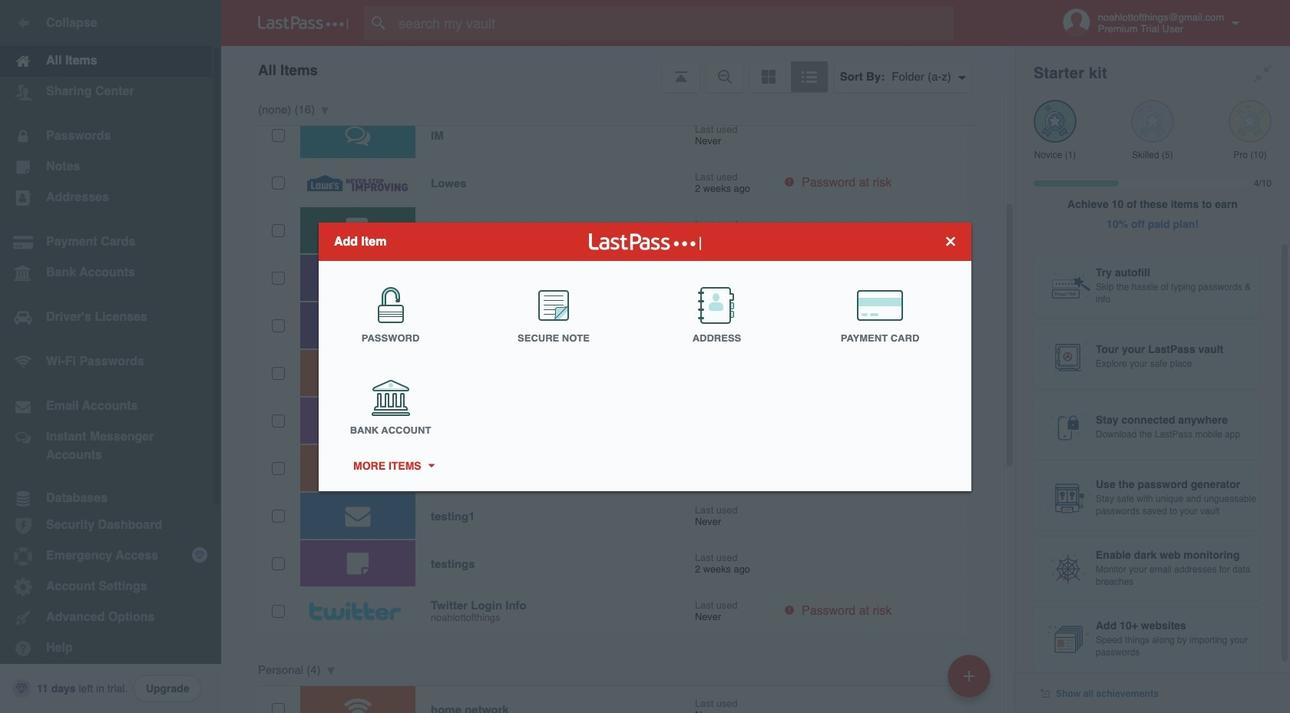 Task type: locate. For each thing, give the bounding box(es) containing it.
caret right image
[[426, 464, 436, 468]]

search my vault text field
[[364, 6, 978, 40]]

dialog
[[319, 222, 972, 491]]

main navigation navigation
[[0, 0, 221, 714]]

Search search field
[[364, 6, 978, 40]]



Task type: describe. For each thing, give the bounding box(es) containing it.
new item navigation
[[943, 651, 1000, 714]]

vault options navigation
[[221, 46, 1016, 92]]

new item image
[[964, 671, 975, 682]]

lastpass image
[[258, 16, 349, 30]]



Task type: vqa. For each thing, say whether or not it's contained in the screenshot.
Vault Options NAVIGATION
yes



